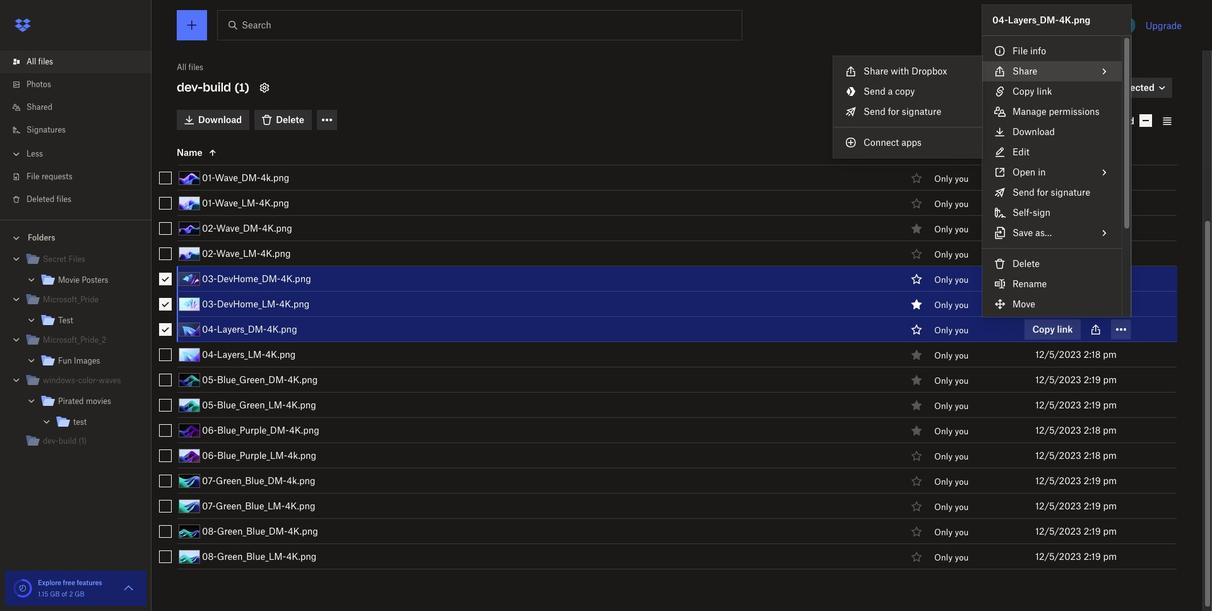 Task type: locate. For each thing, give the bounding box(es) containing it.
only you button inside name 02-wave_lm-4k.png, modified 12/5/2023 2:19 pm, element
[[934, 249, 969, 259]]

05-blue_green_dm-4k.png
[[202, 374, 318, 385]]

9 only from the top
[[934, 376, 953, 386]]

all files up dev-
[[177, 63, 203, 72]]

04-layers_dm-4k.png up 04-layers_lm-4k.png
[[202, 324, 297, 334]]

file down less
[[27, 172, 40, 181]]

07-green_blue_lm-4k.png
[[202, 500, 315, 511]]

1 horizontal spatial all files link
[[177, 61, 203, 74]]

remove from starred image inside name 02-wave_dm-4k.png, modified 12/5/2023 2:19 pm, element
[[909, 221, 924, 236]]

2:19 inside name 08-green_blue_dm-4k.png, modified 12/5/2023 2:19 pm, element
[[1084, 526, 1101, 536]]

6 2:19 from the top
[[1084, 475, 1101, 486]]

send
[[864, 86, 886, 97], [864, 106, 886, 117], [1013, 187, 1035, 198]]

1 2:19 from the top
[[1084, 223, 1101, 233]]

green_blue_lm- down 07-green_blue_dm-4k.png link
[[216, 500, 285, 511]]

2:18 for 06-blue_purple_dm-4k.png
[[1084, 425, 1101, 435]]

2 horizontal spatial files
[[188, 63, 203, 72]]

0 vertical spatial 01-
[[202, 172, 215, 183]]

wave_lm- down 02-wave_dm-4k.png link
[[216, 248, 260, 259]]

/dev-build (1)/06-blue_purple_lm-4k.png image
[[179, 449, 200, 462]]

only you button inside name 05-blue_green_dm-4k.png, modified 12/5/2023 2:19 pm, element
[[934, 376, 969, 386]]

06-blue_purple_lm-4k.png link
[[202, 448, 316, 463]]

copy link
[[1013, 86, 1052, 97]]

only you inside name 02-wave_lm-4k.png, modified 12/5/2023 2:19 pm, element
[[934, 249, 969, 259]]

0 vertical spatial 07-
[[202, 475, 216, 486]]

save as…
[[1013, 227, 1052, 238]]

menu
[[982, 5, 1131, 340], [833, 56, 982, 158]]

4k.png down the 05-blue_green_lm-4k.png link in the bottom of the page
[[289, 425, 319, 435]]

share inside menu item
[[1013, 66, 1037, 76]]

wave_dm- up 01-wave_lm-4k.png
[[215, 172, 261, 183]]

you inside name 02-wave_lm-4k.png, modified 12/5/2023 2:19 pm, element
[[955, 249, 969, 259]]

devhome_dm-
[[217, 273, 281, 284]]

02-wave_dm-4k.png link
[[202, 221, 292, 236]]

1 vertical spatial 04-layers_dm-4k.png
[[202, 324, 297, 334]]

gb left 'of'
[[50, 590, 60, 598]]

wave_lm- for 01-
[[215, 197, 259, 208]]

4k.png up 02-wave_lm-4k.png
[[262, 223, 292, 233]]

you inside name 07-green_blue_dm-4k.png, modified 12/5/2023 2:19 pm, element
[[955, 477, 969, 487]]

wave_lm- down "01-wave_dm-4k.png" link
[[215, 197, 259, 208]]

05-blue_green_lm-4k.png link
[[202, 397, 316, 413]]

13 you from the top
[[955, 477, 969, 487]]

only you button inside the name 08-green_blue_lm-4k.png, modified 12/5/2023 2:19 pm, element
[[934, 552, 969, 562]]

all files
[[27, 57, 53, 66], [177, 63, 203, 72]]

edit menu item
[[982, 142, 1122, 162]]

0 vertical spatial send for signature menu item
[[833, 102, 982, 122]]

5 only you button from the top
[[934, 275, 969, 285]]

8 only you button from the top
[[934, 350, 969, 360]]

/dev-build (1)/03-devhome_lm-4k.png image
[[179, 297, 200, 311]]

2 only from the top
[[934, 199, 953, 209]]

/dev-build (1)/08-green_blue_lm-4k.png image
[[179, 550, 200, 563]]

2:19 for 02-wave_dm-4k.png
[[1084, 223, 1101, 233]]

send for signature menu item
[[833, 102, 982, 122], [982, 182, 1122, 203]]

only you inside name 08-green_blue_dm-4k.png, modified 12/5/2023 2:19 pm, element
[[934, 527, 969, 537]]

only you button inside name 06-blue_purple_lm-4k.png, modified 12/5/2023 2:18 pm, element
[[934, 451, 969, 461]]

add to starred image
[[909, 195, 924, 211], [909, 322, 924, 337], [909, 448, 924, 463], [909, 473, 924, 488], [909, 524, 924, 539], [909, 549, 924, 564]]

0 vertical spatial 04-layers_dm-4k.png
[[992, 15, 1091, 25]]

images
[[74, 356, 100, 366]]

download menu item
[[982, 122, 1122, 142]]

only you button inside name 01-wave_lm-4k.png, modified 12/5/2023 2:18 pm, element
[[934, 199, 969, 209]]

2 12/5/2023 2:19 pm from the top
[[1035, 248, 1117, 259]]

2:19 inside name 05-blue_green_dm-4k.png, modified 12/5/2023 2:19 pm, element
[[1084, 374, 1101, 385]]

pirated movies
[[58, 396, 111, 406]]

only you inside name 05-blue_green_dm-4k.png, modified 12/5/2023 2:19 pm, element
[[934, 376, 969, 386]]

green_blue_lm- down 08-green_blue_dm-4k.png link on the bottom left
[[217, 551, 286, 562]]

4k.png for 01-wave_lm-4k.png
[[259, 197, 289, 208]]

shared link
[[10, 96, 152, 119]]

1 horizontal spatial layers_dm-
[[1008, 15, 1059, 25]]

send down open
[[1013, 187, 1035, 198]]

12/5/2023 2:19 pm for 02-wave_lm-4k.png
[[1035, 248, 1117, 259]]

file
[[1013, 45, 1028, 56], [27, 172, 40, 181]]

share left with
[[864, 66, 888, 76]]

share for share with dropbox
[[864, 66, 888, 76]]

group
[[0, 247, 152, 461]]

1 remove from starred image from the top
[[909, 347, 924, 362]]

9 you from the top
[[955, 376, 969, 386]]

0 vertical spatial layers_dm-
[[1008, 15, 1059, 25]]

send for signature
[[864, 106, 941, 117], [1013, 187, 1090, 198]]

05- right the /dev-build (1)/05-blue_green_dm-4k.png "image"
[[202, 374, 217, 385]]

01-wave_lm-4k.png link
[[202, 195, 289, 211]]

2:19 inside name 02-wave_lm-4k.png, modified 12/5/2023 2:19 pm, element
[[1084, 248, 1101, 259]]

only inside name 03-devhome_lm-4k.png, modified 12/5/2023 2:19 pm, "element"
[[934, 300, 953, 310]]

only inside name 01-wave_dm-4k.png, modified 12/5/2023 2:18 pm, element
[[934, 174, 953, 184]]

wave_dm-
[[215, 172, 261, 183], [216, 223, 262, 233]]

04- right /dev-build (1)/04-layers_dm-4k.png "icon"
[[202, 324, 217, 334]]

save
[[1013, 227, 1033, 238]]

12/5/2023 2:18 pm
[[1035, 172, 1117, 183], [1035, 197, 1117, 208], [1035, 324, 1117, 334], [1035, 349, 1117, 360], [1035, 425, 1117, 435], [1035, 450, 1117, 461]]

1 vertical spatial 02-
[[202, 248, 216, 259]]

2 01- from the top
[[202, 197, 215, 208]]

08-
[[202, 526, 217, 536], [202, 551, 217, 562]]

0 vertical spatial wave_lm-
[[215, 197, 259, 208]]

08-green_blue_lm-4k.png
[[202, 551, 316, 562]]

only you button inside name 01-wave_dm-4k.png, modified 12/5/2023 2:18 pm, element
[[934, 174, 969, 184]]

you for 01-wave_dm-4k.png
[[955, 174, 969, 184]]

all files up photos
[[27, 57, 53, 66]]

2 05- from the top
[[202, 399, 217, 410]]

03- for devhome_lm-
[[202, 298, 217, 309]]

only you inside name 03-devhome_lm-4k.png, modified 12/5/2023 2:19 pm, "element"
[[934, 300, 969, 310]]

0 vertical spatial green_blue_dm-
[[216, 475, 287, 486]]

0 horizontal spatial for
[[888, 106, 900, 117]]

all files link up dev-
[[177, 61, 203, 74]]

9 12/5/2023 from the top
[[1035, 399, 1081, 410]]

4k.png down 03-devhome_dm-4k.png link
[[279, 298, 310, 309]]

4k.png up 08-green_blue_dm-4k.png
[[285, 500, 315, 511]]

13 pm from the top
[[1103, 500, 1117, 511]]

only inside "name 05-blue_green_lm-4k.png, modified 12/5/2023 2:19 pm," element
[[934, 401, 953, 411]]

only you for 07-green_blue_lm-4k.png
[[934, 502, 969, 512]]

1 vertical spatial file
[[27, 172, 40, 181]]

0 vertical spatial signature
[[902, 106, 941, 117]]

08- right /dev-build (1)/08-green_blue_dm-4k.png icon
[[202, 526, 217, 536]]

pm for 04-layers_lm-4k.png
[[1103, 349, 1117, 360]]

1 02- from the top
[[202, 223, 216, 233]]

you for 08-green_blue_dm-4k.png
[[955, 527, 969, 537]]

03- right /dev-build (1)/03-devhome_dm-4k.png icon
[[202, 273, 217, 284]]

04-layers_dm-4k.png
[[992, 15, 1091, 25], [202, 324, 297, 334]]

signature down send a copy menu item
[[902, 106, 941, 117]]

07- right /dev-build (1)/07-green_blue_dm-4k.png image
[[202, 475, 216, 486]]

add to starred image for 01-wave_dm-4k.png
[[909, 170, 924, 185]]

files
[[38, 57, 53, 66], [188, 63, 203, 72], [57, 194, 71, 204]]

0 vertical spatial wave_dm-
[[215, 172, 261, 183]]

manage permissions menu item
[[982, 102, 1122, 122]]

only inside name 06-blue_purple_lm-4k.png, modified 12/5/2023 2:18 pm, element
[[934, 451, 953, 461]]

16 only from the top
[[934, 552, 953, 562]]

1 horizontal spatial file
[[1013, 45, 1028, 56]]

2:19 for 05-blue_green_lm-4k.png
[[1084, 399, 1101, 410]]

06- right "/dev-build (1)/06-blue_purple_lm-4k.png" icon
[[202, 450, 217, 461]]

gb
[[50, 590, 60, 598], [75, 590, 84, 598]]

6 only you button from the top
[[934, 300, 969, 310]]

remove from starred image
[[909, 221, 924, 236], [909, 296, 924, 312], [909, 372, 924, 387], [909, 423, 924, 438]]

3 only from the top
[[934, 224, 953, 234]]

2:19 for 07-green_blue_lm-4k.png
[[1084, 500, 1101, 511]]

3 2:19 from the top
[[1084, 273, 1101, 284]]

add to starred image inside name 04-layers_dm-4k.png, modified 12/5/2023 2:18 pm, element
[[909, 322, 924, 337]]

12/5/2023 2:18 pm for 04-layers_dm-4k.png
[[1035, 324, 1117, 334]]

6 only you from the top
[[934, 300, 969, 310]]

you for 06-blue_purple_lm-4k.png
[[955, 451, 969, 461]]

only inside name 06-blue_purple_dm-4k.png, modified 12/5/2023 2:18 pm, element
[[934, 426, 953, 436]]

12 pm from the top
[[1103, 475, 1117, 486]]

test link
[[40, 313, 141, 330]]

send for signature down open in menu item
[[1013, 187, 1090, 198]]

only you button inside name 03-devhome_lm-4k.png, modified 12/5/2023 2:19 pm, "element"
[[934, 300, 969, 310]]

04- up file info menu item
[[992, 15, 1008, 25]]

info
[[1030, 45, 1046, 56]]

2 add to starred image from the top
[[909, 322, 924, 337]]

send inside menu item
[[864, 86, 886, 97]]

2:19 inside name 02-wave_dm-4k.png, modified 12/5/2023 2:19 pm, element
[[1084, 223, 1101, 233]]

1 horizontal spatial for
[[1037, 187, 1049, 198]]

features
[[77, 579, 102, 587]]

7 only you button from the top
[[934, 325, 969, 335]]

16 you from the top
[[955, 552, 969, 562]]

1.15
[[38, 590, 48, 598]]

0 horizontal spatial files
[[38, 57, 53, 66]]

12 you from the top
[[955, 451, 969, 461]]

only inside name 02-wave_dm-4k.png, modified 12/5/2023 2:19 pm, element
[[934, 224, 953, 234]]

9 12/5/2023 2:19 pm from the top
[[1035, 551, 1117, 562]]

2 12/5/2023 2:18 pm from the top
[[1035, 197, 1117, 208]]

7 only from the top
[[934, 325, 953, 335]]

6 12/5/2023 from the top
[[1035, 324, 1081, 334]]

all files list item
[[0, 51, 152, 73]]

1 horizontal spatial files
[[57, 194, 71, 204]]

only you button for 08-green_blue_lm-4k.png
[[934, 552, 969, 562]]

1 vertical spatial wave_lm-
[[216, 248, 260, 259]]

you for 08-green_blue_lm-4k.png
[[955, 552, 969, 562]]

files inside list item
[[38, 57, 53, 66]]

only inside name 02-wave_lm-4k.png, modified 12/5/2023 2:19 pm, element
[[934, 249, 953, 259]]

only you button inside name 06-blue_purple_dm-4k.png, modified 12/5/2023 2:18 pm, element
[[934, 426, 969, 436]]

only for 08-green_blue_dm-4k.png
[[934, 527, 953, 537]]

layers_dm- up layers_lm-
[[217, 324, 267, 334]]

connect
[[864, 137, 899, 148]]

03- right /dev-build (1)/03-devhome_lm-4k.png image
[[202, 298, 217, 309]]

2 06- from the top
[[202, 450, 217, 461]]

01- right the /dev-build (1)/01-wave_dm-4k.png image
[[202, 172, 215, 183]]

4k.png up 02-wave_dm-4k.png
[[259, 197, 289, 208]]

2 08- from the top
[[202, 551, 217, 562]]

remove from starred image for 06-blue_purple_dm-4k.png
[[909, 423, 924, 438]]

add to starred image for 01-wave_lm-4k.png
[[909, 195, 924, 211]]

2:19 inside "name 07-green_blue_lm-4k.png, modified 12/5/2023 2:19 pm," element
[[1084, 500, 1101, 511]]

0 vertical spatial 06-
[[202, 425, 217, 435]]

0 vertical spatial 08-
[[202, 526, 217, 536]]

2:19 inside name 03-devhome_dm-4k.png, modified 12/5/2023 2:19 pm, element
[[1084, 273, 1101, 284]]

only inside name 07-green_blue_dm-4k.png, modified 12/5/2023 2:19 pm, element
[[934, 477, 953, 487]]

name 04-layers_dm-4k.png, modified 12/5/2023 2:18 pm, element
[[149, 317, 1177, 342]]

05-blue_green_lm-4k.png
[[202, 399, 316, 410]]

only you inside name 01-wave_dm-4k.png, modified 12/5/2023 2:18 pm, element
[[934, 174, 969, 184]]

layers_dm-
[[1008, 15, 1059, 25], [217, 324, 267, 334]]

1 05- from the top
[[202, 374, 217, 385]]

2 share from the left
[[1013, 66, 1037, 76]]

13 only you button from the top
[[934, 477, 969, 487]]

only you inside name 07-green_blue_dm-4k.png, modified 12/5/2023 2:19 pm, element
[[934, 477, 969, 487]]

1 vertical spatial 08-
[[202, 551, 217, 562]]

open in menu item
[[982, 162, 1122, 182]]

you inside name 03-devhome_dm-4k.png, modified 12/5/2023 2:19 pm, element
[[955, 275, 969, 285]]

only you inside the name 08-green_blue_lm-4k.png, modified 12/5/2023 2:19 pm, element
[[934, 552, 969, 562]]

3 selected
[[1090, 115, 1135, 126]]

only inside name 05-blue_green_dm-4k.png, modified 12/5/2023 2:19 pm, element
[[934, 376, 953, 386]]

only you inside "name 05-blue_green_lm-4k.png, modified 12/5/2023 2:19 pm," element
[[934, 401, 969, 411]]

1 horizontal spatial 04-layers_dm-4k.png
[[992, 15, 1091, 25]]

8 12/5/2023 from the top
[[1035, 374, 1081, 385]]

2 remove from starred image from the top
[[909, 397, 924, 413]]

only inside name 04-layers_dm-4k.png, modified 12/5/2023 2:18 pm, element
[[934, 325, 953, 335]]

all up photos
[[27, 57, 36, 66]]

send down send a copy
[[864, 106, 886, 117]]

add to starred image for 08-green_blue_lm-4k.png
[[909, 549, 924, 564]]

04-layers_dm-4k.png inside menu
[[992, 15, 1091, 25]]

6 2:18 from the top
[[1084, 450, 1101, 461]]

05- right /dev-build (1)/05-blue_green_lm-4k.png icon
[[202, 399, 217, 410]]

06- right /dev-build (1)/06-blue_purple_dm-4k.png icon
[[202, 425, 217, 435]]

1 vertical spatial wave_dm-
[[216, 223, 262, 233]]

11 you from the top
[[955, 426, 969, 436]]

4k.png up 03-devhome_lm-4k.png
[[281, 273, 311, 284]]

/dev-build (1)/05-blue_green_dm-4k.png image
[[179, 373, 200, 387]]

4k.png up 06-blue_purple_dm-4k.png
[[286, 399, 316, 410]]

12/5/2023 2:19 pm for 07-green_blue_dm-4k.png
[[1035, 475, 1117, 486]]

4 remove from starred image from the top
[[909, 423, 924, 438]]

03- inside "element"
[[202, 298, 217, 309]]

0 horizontal spatial file
[[27, 172, 40, 181]]

pm for 01-wave_dm-4k.png
[[1103, 172, 1117, 183]]

share up copy
[[1013, 66, 1037, 76]]

only you for 08-green_blue_lm-4k.png
[[934, 552, 969, 562]]

4k.png for 08-green_blue_dm-4k.png
[[288, 526, 318, 536]]

file inside list
[[27, 172, 40, 181]]

14 only you from the top
[[934, 502, 969, 512]]

self-sign
[[1013, 207, 1050, 218]]

01-wave_dm-4k.png
[[202, 172, 289, 183]]

only you for 03-devhome_dm-4k.png
[[934, 275, 969, 285]]

4k.png down 08-green_blue_dm-4k.png link on the bottom left
[[286, 551, 316, 562]]

only you inside name 03-devhome_dm-4k.png, modified 12/5/2023 2:19 pm, element
[[934, 275, 969, 285]]

1 vertical spatial for
[[1037, 187, 1049, 198]]

1 vertical spatial 04-
[[202, 324, 217, 334]]

only you button inside name 04-layers_lm-4k.png, modified 12/5/2023 2:18 pm, element
[[934, 350, 969, 360]]

you inside name 06-blue_purple_dm-4k.png, modified 12/5/2023 2:18 pm, element
[[955, 426, 969, 436]]

only you for 02-wave_lm-4k.png
[[934, 249, 969, 259]]

5 only you from the top
[[934, 275, 969, 285]]

4k.png for 06-blue_purple_dm-4k.png
[[289, 425, 319, 435]]

you inside name 02-wave_dm-4k.png, modified 12/5/2023 2:19 pm, element
[[955, 224, 969, 234]]

1 12/5/2023 2:18 pm from the top
[[1035, 172, 1117, 183]]

green_blue_dm- down 07-green_blue_lm-4k.png link
[[217, 526, 288, 536]]

for for the bottommost send for signature menu item
[[1037, 187, 1049, 198]]

12/5/2023 for 02-wave_dm-4k.png
[[1035, 223, 1081, 233]]

02- right /dev-build (1)/02-wave_lm-4k.png image
[[202, 248, 216, 259]]

for down a
[[888, 106, 900, 117]]

dev-
[[177, 80, 203, 95]]

02- right /dev-build (1)/02-wave_dm-4k.png image
[[202, 223, 216, 233]]

0 vertical spatial 4k.png
[[261, 172, 289, 183]]

pm
[[1103, 172, 1117, 183], [1103, 197, 1117, 208], [1103, 223, 1117, 233], [1103, 248, 1117, 259], [1103, 273, 1117, 284], [1103, 324, 1117, 334], [1103, 349, 1117, 360], [1103, 374, 1117, 385], [1103, 399, 1117, 410], [1103, 425, 1117, 435], [1103, 450, 1117, 461], [1103, 475, 1117, 486], [1103, 500, 1117, 511], [1103, 526, 1117, 536], [1103, 551, 1117, 562]]

test
[[58, 316, 73, 325]]

0 horizontal spatial all
[[27, 57, 36, 66]]

0 horizontal spatial all files link
[[10, 51, 152, 73]]

04-
[[992, 15, 1008, 25], [202, 324, 217, 334], [202, 349, 217, 360]]

0 vertical spatial remove from starred image
[[909, 347, 924, 362]]

name 03-devhome_lm-4k.png, modified 12/5/2023 2:19 pm, element
[[149, 292, 1177, 317]]

movies
[[86, 396, 111, 406]]

gb right 2
[[75, 590, 84, 598]]

6 12/5/2023 2:19 pm from the top
[[1035, 475, 1117, 486]]

only you inside name 04-layers_dm-4k.png, modified 12/5/2023 2:18 pm, element
[[934, 325, 969, 335]]

0 horizontal spatial 04-layers_dm-4k.png
[[202, 324, 297, 334]]

file requests
[[27, 172, 72, 181]]

files right deleted
[[57, 194, 71, 204]]

only you button for 02-wave_dm-4k.png
[[934, 224, 969, 234]]

5 add to starred image from the top
[[909, 524, 924, 539]]

15 12/5/2023 from the top
[[1035, 551, 1081, 562]]

3 only you from the top
[[934, 224, 969, 234]]

4k.png up 05-blue_green_lm-4k.png
[[288, 374, 318, 385]]

only you button inside name 07-green_blue_dm-4k.png, modified 12/5/2023 2:19 pm, element
[[934, 477, 969, 487]]

permissions
[[1049, 106, 1100, 117]]

4 only you from the top
[[934, 249, 969, 259]]

only you button inside name 03-devhome_dm-4k.png, modified 12/5/2023 2:19 pm, element
[[934, 275, 969, 285]]

remove from starred image for 02-wave_dm-4k.png
[[909, 221, 924, 236]]

in
[[1038, 167, 1046, 177]]

0 vertical spatial 05-
[[202, 374, 217, 385]]

9 pm from the top
[[1103, 399, 1117, 410]]

12 only you button from the top
[[934, 451, 969, 461]]

share inside menu item
[[864, 66, 888, 76]]

only you button
[[934, 174, 969, 184], [934, 199, 969, 209], [934, 224, 969, 234], [934, 249, 969, 259], [934, 275, 969, 285], [934, 300, 969, 310], [934, 325, 969, 335], [934, 350, 969, 360], [934, 376, 969, 386], [934, 401, 969, 411], [934, 426, 969, 436], [934, 451, 969, 461], [934, 477, 969, 487], [934, 502, 969, 512], [934, 527, 969, 537], [934, 552, 969, 562]]

3 12/5/2023 2:19 pm from the top
[[1035, 273, 1117, 284]]

file requests link
[[10, 165, 152, 188]]

0 vertical spatial 02-
[[202, 223, 216, 233]]

free
[[63, 579, 75, 587]]

layers_lm-
[[217, 349, 265, 360]]

12/5/2023 for 03-devhome_dm-4k.png
[[1035, 273, 1081, 284]]

1 horizontal spatial signature
[[1051, 187, 1090, 198]]

16 only you button from the top
[[934, 552, 969, 562]]

0 vertical spatial for
[[888, 106, 900, 117]]

2:19 for 02-wave_lm-4k.png
[[1084, 248, 1101, 259]]

/dev-build (1)/02-wave_lm-4k.png image
[[179, 247, 200, 260]]

all files link up shared 'link'
[[10, 51, 152, 73]]

only you inside name 01-wave_lm-4k.png, modified 12/5/2023 2:18 pm, element
[[934, 199, 969, 209]]

1 vertical spatial 03-
[[202, 298, 217, 309]]

12/5/2023 for 06-blue_purple_dm-4k.png
[[1035, 425, 1081, 435]]

5 pm from the top
[[1103, 273, 1117, 284]]

you for 06-blue_purple_dm-4k.png
[[955, 426, 969, 436]]

12/5/2023 for 01-wave_dm-4k.png
[[1035, 172, 1081, 183]]

all files link
[[10, 51, 152, 73], [177, 61, 203, 74]]

you inside name 04-layers_lm-4k.png, modified 12/5/2023 2:18 pm, element
[[955, 350, 969, 360]]

3 2:18 from the top
[[1084, 324, 1101, 334]]

3 remove from starred image from the top
[[909, 372, 924, 387]]

folders button
[[0, 228, 152, 247]]

9 2:19 from the top
[[1084, 551, 1101, 562]]

1 vertical spatial 4k.png
[[288, 450, 316, 461]]

1 vertical spatial 06-
[[202, 450, 217, 461]]

fun images link
[[40, 353, 141, 370]]

2 you from the top
[[955, 199, 969, 209]]

list
[[0, 43, 152, 220]]

2:18 for 01-wave_lm-4k.png
[[1084, 197, 1101, 208]]

4 pm from the top
[[1103, 248, 1117, 259]]

3 12/5/2023 from the top
[[1035, 223, 1081, 233]]

1 horizontal spatial send for signature
[[1013, 187, 1090, 198]]

file left info
[[1013, 45, 1028, 56]]

10 pm from the top
[[1103, 425, 1117, 435]]

copy
[[895, 86, 915, 97]]

1 vertical spatial remove from starred image
[[909, 397, 924, 413]]

14 only you button from the top
[[934, 502, 969, 512]]

4k.png for 02-wave_lm-4k.png
[[260, 248, 291, 259]]

add to starred image
[[909, 170, 924, 185], [909, 246, 924, 261], [909, 271, 924, 286], [909, 498, 924, 514]]

2:19 inside "name 05-blue_green_lm-4k.png, modified 12/5/2023 2:19 pm," element
[[1084, 399, 1101, 410]]

send for signature down copy on the right of the page
[[864, 106, 941, 117]]

quota usage element
[[13, 578, 33, 599]]

delete menu item
[[982, 254, 1122, 274]]

you inside name 03-devhome_lm-4k.png, modified 12/5/2023 2:19 pm, "element"
[[955, 300, 969, 310]]

add to starred image inside name 03-devhome_dm-4k.png, modified 12/5/2023 2:19 pm, element
[[909, 271, 924, 286]]

only you button for 03-devhome_dm-4k.png
[[934, 275, 969, 285]]

0 vertical spatial send
[[864, 86, 886, 97]]

you for 04-layers_lm-4k.png
[[955, 350, 969, 360]]

4k.png for 03-devhome_lm-4k.png
[[279, 298, 310, 309]]

4k.png inside "element"
[[279, 298, 310, 309]]

table
[[149, 140, 1177, 569]]

only you inside name 06-blue_purple_lm-4k.png, modified 12/5/2023 2:18 pm, element
[[934, 451, 969, 461]]

4 2:18 from the top
[[1084, 349, 1101, 360]]

0 horizontal spatial send for signature
[[864, 106, 941, 117]]

0 vertical spatial green_blue_lm-
[[216, 500, 285, 511]]

for down in
[[1037, 187, 1049, 198]]

1 vertical spatial 01-
[[202, 197, 215, 208]]

green_blue_lm-
[[216, 500, 285, 511], [217, 551, 286, 562]]

1 add to starred image from the top
[[909, 170, 924, 185]]

green_blue_dm- for 07-
[[216, 475, 287, 486]]

2 12/5/2023 from the top
[[1035, 197, 1081, 208]]

07- for green_blue_lm-
[[202, 500, 216, 511]]

4k.png up 01-wave_lm-4k.png
[[261, 172, 289, 183]]

1 pm from the top
[[1103, 172, 1117, 183]]

green_blue_lm- for 07-
[[216, 500, 285, 511]]

name 07-green_blue_dm-4k.png, modified 12/5/2023 2:19 pm, element
[[149, 468, 1177, 494]]

1 vertical spatial send for signature
[[1013, 187, 1090, 198]]

/dev-build (1)/07-green_blue_dm-4k.png image
[[179, 474, 200, 488]]

2 2:19 from the top
[[1084, 248, 1101, 259]]

only you for 04-layers_lm-4k.png
[[934, 350, 969, 360]]

4k.png for 05-blue_green_lm-4k.png
[[286, 399, 316, 410]]

deleted files link
[[10, 188, 152, 211]]

1 remove from starred image from the top
[[909, 221, 924, 236]]

only you inside name 02-wave_dm-4k.png, modified 12/5/2023 2:19 pm, element
[[934, 224, 969, 234]]

4 12/5/2023 2:19 pm from the top
[[1035, 374, 1117, 385]]

1 vertical spatial 07-
[[202, 500, 216, 511]]

2 vertical spatial 04-
[[202, 349, 217, 360]]

1 vertical spatial green_blue_dm-
[[217, 526, 288, 536]]

send for signature menu item down copy on the right of the page
[[833, 102, 982, 122]]

07- right /dev-build (1)/07-green_blue_lm-4k.png icon on the left of page
[[202, 500, 216, 511]]

1 horizontal spatial gb
[[75, 590, 84, 598]]

0 horizontal spatial layers_dm-
[[217, 324, 267, 334]]

name 01-wave_lm-4k.png, modified 12/5/2023 2:18 pm, element
[[149, 191, 1177, 216]]

send left a
[[864, 86, 886, 97]]

share menu item
[[982, 61, 1122, 81]]

4 only from the top
[[934, 249, 953, 259]]

remove from starred image for 05-blue_green_dm-4k.png
[[909, 372, 924, 387]]

16 only you from the top
[[934, 552, 969, 562]]

4 only you button from the top
[[934, 249, 969, 259]]

1 vertical spatial 05-
[[202, 399, 217, 410]]

name 02-wave_lm-4k.png, modified 12/5/2023 2:19 pm, element
[[149, 241, 1177, 266]]

name 01-wave_dm-4k.png, modified 12/5/2023 2:18 pm, element
[[149, 165, 1177, 191]]

sign
[[1033, 207, 1050, 218]]

11 pm from the top
[[1103, 450, 1117, 461]]

pm for 01-wave_lm-4k.png
[[1103, 197, 1117, 208]]

share with dropbox menu item
[[833, 61, 982, 81]]

you inside name 01-wave_dm-4k.png, modified 12/5/2023 2:18 pm, element
[[955, 174, 969, 184]]

10 you from the top
[[955, 401, 969, 411]]

shared
[[27, 102, 52, 112]]

only you button for 04-layers_lm-4k.png
[[934, 350, 969, 360]]

5 2:19 from the top
[[1084, 399, 1101, 410]]

1 vertical spatial send
[[864, 106, 886, 117]]

3 12/5/2023 2:18 pm from the top
[[1035, 324, 1117, 334]]

explore
[[38, 579, 61, 587]]

you inside "name 05-blue_green_lm-4k.png, modified 12/5/2023 2:19 pm," element
[[955, 401, 969, 411]]

wave_dm- down 01-wave_lm-4k.png link
[[216, 223, 262, 233]]

only inside name 03-devhome_dm-4k.png, modified 12/5/2023 2:19 pm, element
[[934, 275, 953, 285]]

only for 04-layers_dm-4k.png
[[934, 325, 953, 335]]

for
[[888, 106, 900, 117], [1037, 187, 1049, 198]]

11 only you button from the top
[[934, 426, 969, 436]]

you inside name 01-wave_lm-4k.png, modified 12/5/2023 2:18 pm, element
[[955, 199, 969, 209]]

4k.png inside menu
[[1059, 15, 1091, 25]]

0 horizontal spatial signature
[[902, 106, 941, 117]]

05-
[[202, 374, 217, 385], [202, 399, 217, 410]]

add to starred image inside name 07-green_blue_dm-4k.png, modified 12/5/2023 2:19 pm, element
[[909, 473, 924, 488]]

4k.png for 02-wave_dm-4k.png
[[262, 223, 292, 233]]

1 vertical spatial green_blue_lm-
[[217, 551, 286, 562]]

remove from starred image inside name 03-devhome_lm-4k.png, modified 12/5/2023 2:19 pm, "element"
[[909, 296, 924, 312]]

11 12/5/2023 from the top
[[1035, 450, 1081, 461]]

0 vertical spatial file
[[1013, 45, 1028, 56]]

12 only you from the top
[[934, 451, 969, 461]]

only you button for 04-layers_dm-4k.png
[[934, 325, 969, 335]]

access
[[974, 147, 1002, 158]]

only you inside name 06-blue_purple_dm-4k.png, modified 12/5/2023 2:18 pm, element
[[934, 426, 969, 436]]

1 12/5/2023 from the top
[[1035, 172, 1081, 183]]

1 01- from the top
[[202, 172, 215, 183]]

name 04-layers_lm-4k.png, modified 12/5/2023 2:18 pm, element
[[149, 342, 1177, 367]]

0 vertical spatial 04-
[[992, 15, 1008, 25]]

06- for blue_purple_lm-
[[202, 450, 217, 461]]

1 08- from the top
[[202, 526, 217, 536]]

04-layers_dm-4k.png up info
[[992, 15, 1091, 25]]

can
[[957, 147, 972, 158]]

4k.png down 03-devhome_lm-4k.png link
[[267, 324, 297, 334]]

2 2:18 from the top
[[1084, 197, 1101, 208]]

only inside "name 07-green_blue_lm-4k.png, modified 12/5/2023 2:19 pm," element
[[934, 502, 953, 512]]

you inside name 08-green_blue_dm-4k.png, modified 12/5/2023 2:19 pm, element
[[955, 527, 969, 537]]

signature down open in menu item
[[1051, 187, 1090, 198]]

remove from starred image inside "name 05-blue_green_lm-4k.png, modified 12/5/2023 2:19 pm," element
[[909, 397, 924, 413]]

10 only from the top
[[934, 401, 953, 411]]

pm for 05-blue_green_dm-4k.png
[[1103, 374, 1117, 385]]

green_blue_dm- down blue_purple_lm-
[[216, 475, 287, 486]]

send for signature menu item up sign
[[982, 182, 1122, 203]]

12/5/2023 2:18 pm for 01-wave_lm-4k.png
[[1035, 197, 1117, 208]]

only you inside "name 07-green_blue_lm-4k.png, modified 12/5/2023 2:19 pm," element
[[934, 502, 969, 512]]

menu containing 04-layers_dm-4k.png
[[982, 5, 1131, 340]]

file inside menu item
[[1013, 45, 1028, 56]]

0 horizontal spatial share
[[864, 66, 888, 76]]

12/5/2023 for 06-blue_purple_lm-4k.png
[[1035, 450, 1081, 461]]

pm for 02-wave_lm-4k.png
[[1103, 248, 1117, 259]]

pm for 08-green_blue_dm-4k.png
[[1103, 526, 1117, 536]]

5 only from the top
[[934, 275, 953, 285]]

fun
[[58, 356, 72, 366]]

pm for 05-blue_green_lm-4k.png
[[1103, 399, 1117, 410]]

self-sign menu item
[[982, 203, 1122, 223]]

14 pm from the top
[[1103, 526, 1117, 536]]

dev-build (1)
[[177, 80, 249, 95]]

only you button for 02-wave_lm-4k.png
[[934, 249, 969, 259]]

2 02- from the top
[[202, 248, 216, 259]]

add to starred image inside "name 07-green_blue_lm-4k.png, modified 12/5/2023 2:19 pm," element
[[909, 498, 924, 514]]

/dev-build (1)/05-blue_green_lm-4k.png image
[[179, 398, 200, 412]]

01- for wave_lm-
[[202, 197, 215, 208]]

only for 05-blue_green_lm-4k.png
[[934, 401, 953, 411]]

all up dev-
[[177, 63, 186, 72]]

share with dropbox
[[864, 66, 947, 76]]

1 03- from the top
[[202, 273, 217, 284]]

05- for blue_green_dm-
[[202, 374, 217, 385]]

04- right /dev-build (1)/04-layers_lm-4k.png image
[[202, 349, 217, 360]]

8 12/5/2023 2:19 pm from the top
[[1035, 526, 1117, 536]]

/dev-build (1)/08-green_blue_dm-4k.png image
[[179, 524, 200, 538]]

1 horizontal spatial share
[[1013, 66, 1037, 76]]

layers_dm- up file info
[[1008, 15, 1059, 25]]

link
[[1037, 86, 1052, 97]]

1 only you from the top
[[934, 174, 969, 184]]

4k.png down 06-blue_purple_dm-4k.png link
[[288, 450, 316, 461]]

only you button inside name 02-wave_dm-4k.png, modified 12/5/2023 2:19 pm, element
[[934, 224, 969, 234]]

1 vertical spatial send for signature menu item
[[982, 182, 1122, 203]]

08- right '/dev-build (1)/08-green_blue_lm-4k.png' icon in the left of the page
[[202, 551, 217, 562]]

1 only you button from the top
[[934, 174, 969, 184]]

4 12/5/2023 from the top
[[1035, 248, 1081, 259]]

1 vertical spatial signature
[[1051, 187, 1090, 198]]

2:19 inside the name 08-green_blue_lm-4k.png, modified 12/5/2023 2:19 pm, element
[[1084, 551, 1101, 562]]

only you button inside name 04-layers_dm-4k.png, modified 12/5/2023 2:18 pm, element
[[934, 325, 969, 335]]

name 03-devhome_dm-4k.png, modified 12/5/2023 2:19 pm, element
[[149, 266, 1177, 292]]

only inside the name 08-green_blue_lm-4k.png, modified 12/5/2023 2:19 pm, element
[[934, 552, 953, 562]]

add to starred image inside name 06-blue_purple_lm-4k.png, modified 12/5/2023 2:18 pm, element
[[909, 448, 924, 463]]

4k.png up "08-green_blue_lm-4k.png"
[[288, 526, 318, 536]]

2:19 for 08-green_blue_dm-4k.png
[[1084, 526, 1101, 536]]

files up dev-
[[188, 63, 203, 72]]

only you inside name 04-layers_lm-4k.png, modified 12/5/2023 2:18 pm, element
[[934, 350, 969, 360]]

blue_green_dm-
[[217, 374, 288, 385]]

0 vertical spatial 03-
[[202, 273, 217, 284]]

0 horizontal spatial gb
[[50, 590, 60, 598]]

2:18 for 04-layers_dm-4k.png
[[1084, 324, 1101, 334]]

/dev-build (1)/06-blue_purple_dm-4k.png image
[[179, 423, 200, 437]]

4k.png up file info menu item
[[1059, 15, 1091, 25]]

2:19
[[1084, 223, 1101, 233], [1084, 248, 1101, 259], [1084, 273, 1101, 284], [1084, 374, 1101, 385], [1084, 399, 1101, 410], [1084, 475, 1101, 486], [1084, 500, 1101, 511], [1084, 526, 1101, 536], [1084, 551, 1101, 562]]

you inside "name 07-green_blue_lm-4k.png, modified 12/5/2023 2:19 pm," element
[[955, 502, 969, 512]]

you inside name 06-blue_purple_lm-4k.png, modified 12/5/2023 2:18 pm, element
[[955, 451, 969, 461]]

2 07- from the top
[[202, 500, 216, 511]]

only you button inside "name 07-green_blue_lm-4k.png, modified 12/5/2023 2:19 pm," element
[[934, 502, 969, 512]]

9 only you button from the top
[[934, 376, 969, 386]]

1 2:18 from the top
[[1084, 172, 1101, 183]]

files up photos
[[38, 57, 53, 66]]

4k.png up 03-devhome_dm-4k.png
[[260, 248, 291, 259]]

7 12/5/2023 from the top
[[1035, 349, 1081, 360]]

0 horizontal spatial all files
[[27, 57, 53, 66]]

2 add to starred image from the top
[[909, 246, 924, 261]]

08-green_blue_dm-4k.png link
[[202, 524, 318, 539]]

only you button inside name 08-green_blue_dm-4k.png, modified 12/5/2023 2:19 pm, element
[[934, 527, 969, 537]]

remove from starred image
[[909, 347, 924, 362], [909, 397, 924, 413]]

you inside name 05-blue_green_dm-4k.png, modified 12/5/2023 2:19 pm, element
[[955, 376, 969, 386]]

4k.png up 05-blue_green_dm-4k.png
[[265, 349, 296, 360]]

4k.png down the 06-blue_purple_lm-4k.png link
[[287, 475, 315, 486]]

you inside the name 08-green_blue_lm-4k.png, modified 12/5/2023 2:19 pm, element
[[955, 552, 969, 562]]

you
[[955, 174, 969, 184], [955, 199, 969, 209], [955, 224, 969, 234], [955, 249, 969, 259], [955, 275, 969, 285], [955, 300, 969, 310], [955, 325, 969, 335], [955, 350, 969, 360], [955, 376, 969, 386], [955, 401, 969, 411], [955, 426, 969, 436], [955, 451, 969, 461], [955, 477, 969, 487], [955, 502, 969, 512], [955, 527, 969, 537], [955, 552, 969, 562]]

8 only from the top
[[934, 350, 953, 360]]

1 horizontal spatial all
[[177, 63, 186, 72]]

4k.png
[[261, 172, 289, 183], [288, 450, 316, 461], [287, 475, 315, 486]]

signature for topmost send for signature menu item
[[902, 106, 941, 117]]

2:19 inside name 07-green_blue_dm-4k.png, modified 12/5/2023 2:19 pm, element
[[1084, 475, 1101, 486]]

01- right /dev-build (1)/01-wave_lm-4k.png icon
[[202, 197, 215, 208]]

1 you from the top
[[955, 174, 969, 184]]

only inside name 01-wave_lm-4k.png, modified 12/5/2023 2:18 pm, element
[[934, 199, 953, 209]]

you inside name 04-layers_dm-4k.png, modified 12/5/2023 2:18 pm, element
[[955, 325, 969, 335]]

only you button inside "name 05-blue_green_lm-4k.png, modified 12/5/2023 2:19 pm," element
[[934, 401, 969, 411]]

15 pm from the top
[[1103, 551, 1117, 562]]

only inside name 08-green_blue_dm-4k.png, modified 12/5/2023 2:19 pm, element
[[934, 527, 953, 537]]

only inside name 04-layers_lm-4k.png, modified 12/5/2023 2:18 pm, element
[[934, 350, 953, 360]]

name 05-blue_green_dm-4k.png, modified 12/5/2023 2:19 pm, element
[[149, 367, 1177, 393]]

2 vertical spatial 4k.png
[[287, 475, 315, 486]]

only for 07-green_blue_dm-4k.png
[[934, 477, 953, 487]]

of
[[61, 590, 67, 598]]

for for topmost send for signature menu item
[[888, 106, 900, 117]]

dropbox image
[[10, 13, 35, 38]]

remove from starred image inside name 05-blue_green_dm-4k.png, modified 12/5/2023 2:19 pm, element
[[909, 372, 924, 387]]



Task type: vqa. For each thing, say whether or not it's contained in the screenshot.


Task type: describe. For each thing, give the bounding box(es) containing it.
02- for wave_dm-
[[202, 223, 216, 233]]

add to starred image for 08-green_blue_dm-4k.png
[[909, 524, 924, 539]]

07-green_blue_dm-4k.png
[[202, 475, 315, 486]]

devhome_lm-
[[217, 298, 279, 309]]

deleted
[[27, 194, 54, 204]]

name 06-blue_purple_dm-4k.png, modified 12/5/2023 2:18 pm, element
[[149, 418, 1177, 443]]

folders
[[28, 233, 55, 242]]

only you button for 07-green_blue_lm-4k.png
[[934, 502, 969, 512]]

upgrade link
[[1146, 20, 1182, 31]]

2
[[69, 590, 73, 598]]

08- for green_blue_dm-
[[202, 526, 217, 536]]

2 vertical spatial send
[[1013, 187, 1035, 198]]

03-devhome_lm-4k.png link
[[202, 296, 310, 312]]

only for 02-wave_dm-4k.png
[[934, 224, 953, 234]]

12/5/2023 for 08-green_blue_dm-4k.png
[[1035, 526, 1081, 536]]

07-green_blue_dm-4k.png link
[[202, 473, 315, 488]]

12/5/2023 2:18 pm for 06-blue_purple_dm-4k.png
[[1035, 425, 1117, 435]]

manage permissions
[[1013, 106, 1100, 117]]

/dev-build (1)/01-wave_dm-4k.png image
[[179, 171, 200, 185]]

only you button for 01-wave_dm-4k.png
[[934, 174, 969, 184]]

movie
[[58, 275, 80, 285]]

12/5/2023 2:18 pm for 01-wave_dm-4k.png
[[1035, 172, 1117, 183]]

download
[[1013, 126, 1055, 137]]

only you for 02-wave_dm-4k.png
[[934, 224, 969, 234]]

04- for 04-layers_dm-4k.png
[[202, 324, 217, 334]]

you for 04-layers_dm-4k.png
[[955, 325, 969, 335]]

12/5/2023 2:19 pm for 07-green_blue_lm-4k.png
[[1035, 500, 1117, 511]]

only you for 01-wave_lm-4k.png
[[934, 199, 969, 209]]

requests
[[42, 172, 72, 181]]

movie posters link
[[40, 272, 141, 289]]

you for 05-blue_green_dm-4k.png
[[955, 376, 969, 386]]

(1)
[[235, 80, 249, 95]]

2:19 for 03-devhome_dm-4k.png
[[1084, 273, 1101, 284]]

file info menu item
[[982, 41, 1122, 61]]

file info
[[1013, 45, 1046, 56]]

send a copy
[[864, 86, 915, 97]]

pm for 03-devhome_dm-4k.png
[[1103, 273, 1117, 284]]

posters
[[82, 275, 108, 285]]

remove from starred image for 12/5/2023 2:18 pm
[[909, 347, 924, 362]]

name 02-wave_dm-4k.png, modified 12/5/2023 2:19 pm, element
[[149, 216, 1177, 241]]

only you for 05-blue_green_dm-4k.png
[[934, 376, 969, 386]]

08-green_blue_lm-4k.png link
[[202, 549, 316, 564]]

02-wave_lm-4k.png link
[[202, 246, 291, 261]]

apps
[[901, 137, 922, 148]]

/dev-build (1)/04-layers_dm-4k.png image
[[179, 322, 200, 336]]

/dev-build (1)/07-green_blue_lm-4k.png image
[[179, 499, 200, 513]]

manage
[[1013, 106, 1047, 117]]

02-wave_lm-4k.png
[[202, 248, 291, 259]]

save as… menu item
[[982, 223, 1122, 243]]

05-blue_green_dm-4k.png link
[[202, 372, 318, 387]]

name button
[[177, 145, 903, 160]]

1 gb from the left
[[50, 590, 60, 598]]

1 horizontal spatial all files
[[177, 63, 203, 72]]

12/5/2023 2:19 pm for 03-devhome_dm-4k.png
[[1035, 273, 1117, 284]]

you for 05-blue_green_lm-4k.png
[[955, 401, 969, 411]]

who can access
[[934, 147, 1002, 158]]

06-blue_purple_dm-4k.png link
[[202, 423, 319, 438]]

who
[[934, 147, 954, 158]]

2:19 for 05-blue_green_dm-4k.png
[[1084, 374, 1101, 385]]

upgrade
[[1146, 20, 1182, 31]]

send a copy menu item
[[833, 81, 982, 102]]

less
[[27, 149, 43, 158]]

copy
[[1013, 86, 1034, 97]]

connect apps menu item
[[833, 133, 982, 153]]

/dev-build (1)/04-layers_lm-4k.png image
[[179, 348, 200, 361]]

3
[[1090, 115, 1095, 126]]

12/5/2023 for 02-wave_lm-4k.png
[[1035, 248, 1081, 259]]

0 vertical spatial send for signature
[[864, 106, 941, 117]]

01-wave_dm-4k.png link
[[202, 170, 289, 185]]

1 vertical spatial layers_dm-
[[217, 324, 267, 334]]

04- inside menu
[[992, 15, 1008, 25]]

movie posters
[[58, 275, 108, 285]]

edit
[[1013, 146, 1030, 157]]

all inside list item
[[27, 57, 36, 66]]

2:18 for 04-layers_lm-4k.png
[[1084, 349, 1101, 360]]

test
[[73, 417, 87, 427]]

pm for 08-green_blue_lm-4k.png
[[1103, 551, 1117, 562]]

12/5/2023 2:18 pm for 06-blue_purple_lm-4k.png
[[1035, 450, 1117, 461]]

2 gb from the left
[[75, 590, 84, 598]]

photos link
[[10, 73, 152, 96]]

only you button for 07-green_blue_dm-4k.png
[[934, 477, 969, 487]]

add to starred image for 07-green_blue_lm-4k.png
[[909, 498, 924, 514]]

a
[[888, 86, 893, 97]]

pm for 07-green_blue_dm-4k.png
[[1103, 475, 1117, 486]]

06-blue_purple_dm-4k.png
[[202, 425, 319, 435]]

06-blue_purple_lm-4k.png
[[202, 450, 316, 461]]

signatures link
[[10, 119, 152, 141]]

/dev-build (1)/03-devhome_dm-4k.png image
[[179, 272, 200, 286]]

add to starred image for 03-devhome_dm-4k.png
[[909, 271, 924, 286]]

build
[[203, 80, 231, 95]]

add to starred image for 07-green_blue_dm-4k.png
[[909, 473, 924, 488]]

2:19 for 08-green_blue_lm-4k.png
[[1084, 551, 1101, 562]]

table containing name
[[149, 140, 1177, 569]]

03-devhome_dm-4k.png
[[202, 273, 311, 284]]

as…
[[1035, 227, 1052, 238]]

name 05-blue_green_lm-4k.png, modified 12/5/2023 2:19 pm, element
[[149, 393, 1177, 418]]

pm for 04-layers_dm-4k.png
[[1103, 324, 1117, 334]]

04-layers_lm-4k.png link
[[202, 347, 296, 362]]

move
[[1013, 299, 1035, 309]]

only for 06-blue_purple_lm-4k.png
[[934, 451, 953, 461]]

pirated movies link
[[40, 393, 141, 410]]

only for 07-green_blue_lm-4k.png
[[934, 502, 953, 512]]

only you button for 08-green_blue_dm-4k.png
[[934, 527, 969, 537]]

12/5/2023 2:19 pm for 08-green_blue_dm-4k.png
[[1035, 526, 1117, 536]]

08- for green_blue_lm-
[[202, 551, 217, 562]]

12/5/2023 for 04-layers_dm-4k.png
[[1035, 324, 1081, 334]]

move menu item
[[982, 294, 1122, 314]]

pm for 07-green_blue_lm-4k.png
[[1103, 500, 1117, 511]]

04-layers_dm-4k.png link
[[202, 322, 297, 337]]

rename
[[1013, 278, 1047, 289]]

only for 05-blue_green_dm-4k.png
[[934, 376, 953, 386]]

01- for wave_dm-
[[202, 172, 215, 183]]

pirated
[[58, 396, 84, 406]]

name 08-green_blue_lm-4k.png, modified 12/5/2023 2:19 pm, element
[[149, 544, 1177, 569]]

rename menu item
[[982, 274, 1122, 294]]

4k.png for green_blue_dm-
[[287, 475, 315, 486]]

12/5/2023 for 01-wave_lm-4k.png
[[1035, 197, 1081, 208]]

01-wave_lm-4k.png
[[202, 197, 289, 208]]

file for file requests
[[27, 172, 40, 181]]

pm for 06-blue_purple_dm-4k.png
[[1103, 425, 1117, 435]]

03-devhome_lm-4k.png
[[202, 298, 310, 309]]

less image
[[10, 148, 23, 160]]

with
[[891, 66, 909, 76]]

only for 04-layers_lm-4k.png
[[934, 350, 953, 360]]

explore free features 1.15 gb of 2 gb
[[38, 579, 102, 598]]

4k.png for 03-devhome_dm-4k.png
[[281, 273, 311, 284]]

only for 03-devhome_dm-4k.png
[[934, 275, 953, 285]]

only you button for 06-blue_purple_dm-4k.png
[[934, 426, 969, 436]]

group containing movie posters
[[0, 247, 152, 461]]

copy link menu item
[[982, 81, 1122, 102]]

delete
[[1013, 258, 1040, 269]]

04-layers_dm-4k.png inside table
[[202, 324, 297, 334]]

only you for 01-wave_dm-4k.png
[[934, 174, 969, 184]]

08-green_blue_dm-4k.png
[[202, 526, 318, 536]]

03-devhome_dm-4k.png link
[[202, 271, 311, 286]]

test link
[[56, 414, 141, 431]]

name 07-green_blue_lm-4k.png, modified 12/5/2023 2:19 pm, element
[[149, 494, 1177, 519]]

you for 07-green_blue_dm-4k.png
[[955, 477, 969, 487]]

4k.png for 08-green_blue_lm-4k.png
[[286, 551, 316, 562]]

only you for 07-green_blue_dm-4k.png
[[934, 477, 969, 487]]

you for 02-wave_dm-4k.png
[[955, 224, 969, 234]]

only you for 06-blue_purple_lm-4k.png
[[934, 451, 969, 461]]

only for 06-blue_purple_dm-4k.png
[[934, 426, 953, 436]]

/dev-build (1)/01-wave_lm-4k.png image
[[179, 196, 200, 210]]

menu containing share with dropbox
[[833, 56, 982, 158]]

photos
[[27, 80, 51, 89]]

4k.png for 05-blue_green_dm-4k.png
[[288, 374, 318, 385]]

04-layers_lm-4k.png
[[202, 349, 296, 360]]

12/5/2023 2:19 pm for 05-blue_green_lm-4k.png
[[1035, 399, 1117, 410]]

self-
[[1013, 207, 1033, 218]]

name
[[177, 147, 203, 158]]

04- for 04-layers_lm-4k.png
[[202, 349, 217, 360]]

you for 07-green_blue_lm-4k.png
[[955, 502, 969, 512]]

07-green_blue_lm-4k.png link
[[202, 498, 315, 514]]

12/5/2023 for 08-green_blue_lm-4k.png
[[1035, 551, 1081, 562]]

4k.png for wave_dm-
[[261, 172, 289, 183]]

2:19 for 07-green_blue_dm-4k.png
[[1084, 475, 1101, 486]]

name 08-green_blue_dm-4k.png, modified 12/5/2023 2:19 pm, element
[[149, 519, 1177, 544]]

you for 01-wave_lm-4k.png
[[955, 199, 969, 209]]

list containing all files
[[0, 43, 152, 220]]

/dev-build (1)/02-wave_dm-4k.png image
[[179, 221, 200, 235]]

only you button for 05-blue_green_lm-4k.png
[[934, 401, 969, 411]]

all files inside list item
[[27, 57, 53, 66]]

share for share
[[1013, 66, 1037, 76]]

only you button for 05-blue_green_dm-4k.png
[[934, 376, 969, 386]]

name 06-blue_purple_lm-4k.png, modified 12/5/2023 2:18 pm, element
[[149, 443, 1177, 468]]

file for file info
[[1013, 45, 1028, 56]]

only you for 08-green_blue_dm-4k.png
[[934, 527, 969, 537]]

2:18 for 01-wave_dm-4k.png
[[1084, 172, 1101, 183]]

remove from starred image for 12/5/2023 2:19 pm
[[909, 397, 924, 413]]

only you for 04-layers_dm-4k.png
[[934, 325, 969, 335]]

02- for wave_lm-
[[202, 248, 216, 259]]

connect apps
[[864, 137, 922, 148]]

12/5/2023 for 05-blue_green_dm-4k.png
[[1035, 374, 1081, 385]]

blue_purple_dm-
[[217, 425, 289, 435]]

fun images
[[58, 356, 100, 366]]

selected
[[1098, 115, 1135, 126]]

4k.png for 04-layers_dm-4k.png
[[267, 324, 297, 334]]

deleted files
[[27, 194, 71, 204]]

06- for blue_purple_dm-
[[202, 425, 217, 435]]



